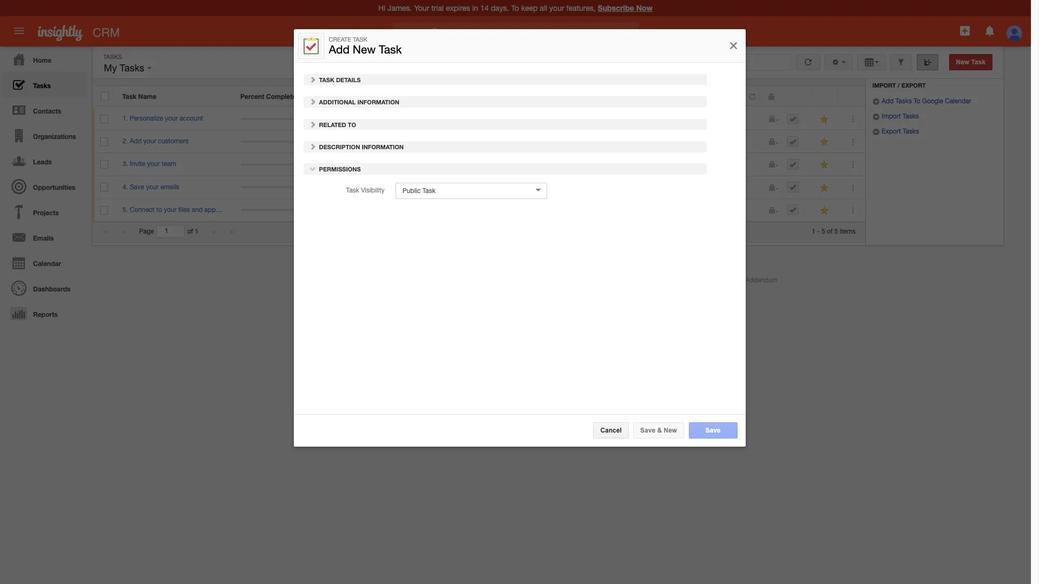 Task type: vqa. For each thing, say whether or not it's contained in the screenshot.
2.
yes



Task type: describe. For each thing, give the bounding box(es) containing it.
task left name
[[122, 93, 137, 101]]

refresh list image
[[803, 58, 814, 66]]

add new task dialog
[[294, 29, 746, 447]]

0% complete image for 1. personalize your account
[[241, 118, 305, 120]]

row containing 3. invite your team
[[93, 153, 866, 176]]

export tasks link
[[873, 128, 919, 135]]

row containing 4. save your emails
[[93, 176, 866, 199]]

bin
[[913, 69, 924, 76]]

2.
[[123, 138, 128, 145]]

contacts link
[[3, 97, 87, 123]]

account
[[180, 115, 203, 122]]

status
[[631, 93, 651, 101]]

1 vertical spatial export
[[882, 128, 901, 135]]

leads
[[33, 158, 52, 166]]

3. invite your team
[[123, 160, 176, 168]]

task left "owner"
[[513, 93, 527, 101]]

import / export
[[873, 82, 926, 89]]

task details
[[317, 76, 361, 83]]

1.
[[123, 115, 128, 122]]

1 press ctrl + space to group column header from the left
[[778, 86, 811, 107]]

save for save button
[[706, 427, 721, 435]]

task visibility
[[346, 187, 385, 194]]

opportunities
[[33, 184, 75, 192]]

home link
[[3, 47, 87, 72]]

recycle bin
[[883, 69, 924, 76]]

user
[[362, 93, 376, 101]]

add inside row
[[130, 138, 142, 145]]

save & new
[[640, 427, 677, 435]]

connect
[[130, 206, 154, 214]]

1. personalize your account link
[[123, 115, 208, 122]]

1. personalize your account
[[123, 115, 203, 122]]

not started cell for 3. invite your team
[[623, 153, 741, 176]]

your for account
[[165, 115, 178, 122]]

items
[[840, 228, 856, 235]]

2 5 from the left
[[835, 228, 838, 235]]

google
[[922, 98, 943, 105]]

opportunities link
[[3, 174, 87, 199]]

emails
[[161, 183, 179, 191]]

customers
[[158, 138, 189, 145]]

add tasks to google calendar
[[880, 98, 972, 105]]

to inside add new task dialog
[[348, 121, 356, 128]]

reports link
[[3, 301, 87, 326]]

row containing 1. personalize your account
[[93, 108, 866, 131]]

your for team
[[147, 160, 160, 168]]

save & new button
[[633, 423, 684, 439]]

task left visibility
[[346, 187, 359, 194]]

import tasks
[[880, 113, 919, 120]]

following image for 4. save your emails
[[820, 183, 830, 193]]

tasks down the add tasks to google calendar link
[[903, 113, 919, 120]]

add tasks to google calendar link
[[873, 98, 972, 105]]

0% complete image for 3. invite your team
[[241, 163, 305, 166]]

task owner
[[513, 93, 549, 101]]

1 horizontal spatial of
[[827, 228, 833, 235]]

2 column header from the left
[[759, 86, 778, 107]]

2. add your customers
[[123, 138, 189, 145]]

task name
[[122, 93, 157, 101]]

not started cell for 2. add your customers
[[623, 131, 741, 153]]

your for customers
[[144, 138, 156, 145]]

chevron right image
[[309, 75, 316, 83]]

cancel button
[[594, 423, 629, 439]]

started for 2. add your customers
[[644, 138, 665, 145]]

1 horizontal spatial 1
[[812, 228, 816, 235]]

to
[[156, 206, 162, 214]]

all link
[[392, 23, 425, 42]]

not started for 2. add your customers
[[631, 138, 665, 145]]

addendum
[[746, 277, 778, 284]]

5. connect to your files and apps row
[[93, 199, 866, 222]]

following image for 5. connect to your files and apps
[[820, 206, 830, 216]]

save button
[[689, 423, 738, 439]]

task right chevron right image
[[319, 76, 334, 83]]

name
[[138, 93, 157, 101]]

row containing 2. add your customers
[[93, 131, 866, 153]]

team
[[162, 160, 176, 168]]

recycle
[[883, 69, 912, 76]]

2 horizontal spatial new
[[956, 58, 970, 66]]

started for 3. invite your team
[[644, 160, 665, 168]]

data processing addendum link
[[696, 277, 778, 284]]

save for save & new
[[640, 427, 656, 435]]

subscribe now link
[[598, 3, 653, 12]]

create
[[329, 36, 351, 43]]

tasks link
[[3, 72, 87, 97]]

1 vertical spatial calendar
[[33, 260, 61, 268]]

date
[[440, 93, 454, 101]]

chevron right image for additional information
[[309, 98, 316, 105]]

percent complete indicator responsible user
[[240, 93, 376, 101]]

not started for 1. personalize your account
[[631, 115, 665, 122]]

import tasks link
[[873, 113, 919, 120]]

4. save your emails link
[[123, 183, 185, 191]]

files
[[178, 206, 190, 214]]

permissions
[[317, 166, 361, 173]]

complete
[[266, 93, 296, 101]]

invite
[[130, 160, 145, 168]]

projects
[[33, 209, 59, 217]]

tasks up import tasks at the right of the page
[[896, 98, 912, 105]]

not started cell for 1. personalize your account
[[623, 108, 741, 131]]

&
[[657, 427, 662, 435]]

close image
[[728, 40, 739, 53]]

all
[[403, 28, 412, 37]]

related to
[[317, 121, 356, 128]]

related
[[319, 121, 346, 128]]

2. add your customers link
[[123, 138, 194, 145]]

chevron right image for description information
[[309, 143, 316, 150]]

contacts
[[33, 107, 61, 115]]

reports
[[33, 311, 58, 319]]

0 vertical spatial to
[[914, 98, 921, 105]]

not for customers
[[631, 138, 642, 145]]

import for import / export
[[873, 82, 896, 89]]

crm
[[93, 26, 120, 40]]

dashboards link
[[3, 276, 87, 301]]

task right create
[[353, 36, 367, 43]]

description information
[[317, 143, 404, 150]]

indicator
[[298, 93, 326, 101]]



Task type: locate. For each thing, give the bounding box(es) containing it.
2 vertical spatial following image
[[820, 183, 830, 193]]

0 vertical spatial started
[[644, 115, 665, 122]]

chevron down image
[[309, 165, 316, 173]]

5.
[[123, 206, 128, 214]]

add up task details
[[329, 43, 350, 56]]

dashboards
[[33, 285, 70, 293]]

data processing addendum
[[696, 277, 778, 284]]

cancel
[[601, 427, 622, 435]]

information down details
[[358, 98, 400, 105]]

2 vertical spatial started
[[644, 160, 665, 168]]

1 vertical spatial new
[[956, 58, 970, 66]]

chevron right image left related
[[309, 120, 316, 128]]

0 vertical spatial not started
[[631, 115, 665, 122]]

1 vertical spatial following image
[[820, 160, 830, 170]]

chevron right image for related to
[[309, 120, 316, 128]]

1 horizontal spatial to
[[914, 98, 921, 105]]

1 vertical spatial following image
[[820, 206, 830, 216]]

1 vertical spatial import
[[882, 113, 901, 120]]

3. invite your team link
[[123, 160, 182, 168]]

5. connect to your files and apps link
[[123, 206, 224, 214]]

your right to
[[164, 206, 177, 214]]

3 row from the top
[[93, 131, 866, 153]]

1 0% complete image from the top
[[241, 118, 305, 120]]

1 vertical spatial not
[[631, 138, 642, 145]]

1 column header from the left
[[741, 86, 759, 107]]

2 started from the top
[[644, 138, 665, 145]]

1 down "and"
[[195, 228, 198, 235]]

3 press ctrl + space to group column header from the left
[[838, 86, 865, 107]]

details
[[336, 76, 361, 83]]

1 horizontal spatial calendar
[[945, 98, 972, 105]]

information
[[358, 98, 400, 105], [362, 143, 404, 150]]

export down "import tasks" link
[[882, 128, 901, 135]]

subscribe now
[[598, 3, 653, 12]]

save left '&'
[[640, 427, 656, 435]]

4 0% complete image from the top
[[241, 186, 305, 188]]

3 started from the top
[[644, 160, 665, 168]]

1 vertical spatial not started
[[631, 138, 665, 145]]

add up "import tasks" link
[[882, 98, 894, 105]]

organizations link
[[3, 123, 87, 148]]

not started
[[631, 115, 665, 122], [631, 138, 665, 145], [631, 160, 665, 168]]

following image for 1. personalize your account
[[820, 114, 830, 125]]

0 vertical spatial import
[[873, 82, 896, 89]]

1 vertical spatial add
[[882, 98, 894, 105]]

row group containing 1. personalize your account
[[93, 108, 866, 222]]

percent
[[240, 93, 264, 101]]

0 vertical spatial not
[[631, 115, 642, 122]]

0% complete image for 4. save your emails
[[241, 186, 305, 188]]

tasks down import tasks at the right of the page
[[903, 128, 919, 135]]

import up export tasks link
[[882, 113, 901, 120]]

1 not started cell from the top
[[623, 108, 741, 131]]

0 vertical spatial following image
[[820, 137, 830, 147]]

4.
[[123, 183, 128, 191]]

1 started from the top
[[644, 115, 665, 122]]

apps
[[205, 206, 219, 214]]

following image
[[820, 114, 830, 125], [820, 160, 830, 170], [820, 183, 830, 193]]

to left google at the top right of the page
[[914, 98, 921, 105]]

3 following image from the top
[[820, 183, 830, 193]]

row group
[[93, 108, 866, 222]]

create task add new task
[[329, 36, 402, 56]]

display: grid image
[[864, 58, 875, 66]]

your up 3. invite your team
[[144, 138, 156, 145]]

emails link
[[3, 225, 87, 250]]

your left account
[[165, 115, 178, 122]]

to right related
[[348, 121, 356, 128]]

1 vertical spatial chevron right image
[[309, 120, 316, 128]]

chevron right image up chevron down image
[[309, 143, 316, 150]]

page
[[139, 228, 154, 235]]

0 horizontal spatial new
[[353, 43, 376, 56]]

5 left items
[[835, 228, 838, 235]]

2 horizontal spatial add
[[882, 98, 894, 105]]

add inside create task add new task
[[329, 43, 350, 56]]

3 not from the top
[[631, 160, 642, 168]]

3.
[[123, 160, 128, 168]]

navigation containing home
[[0, 47, 87, 326]]

0 horizontal spatial to
[[348, 121, 356, 128]]

1 vertical spatial to
[[348, 121, 356, 128]]

your inside 5. connect to your files and apps row
[[164, 206, 177, 214]]

not for team
[[631, 160, 642, 168]]

tasks
[[103, 54, 122, 60], [119, 63, 144, 74], [33, 82, 51, 90], [896, 98, 912, 105], [903, 113, 919, 120], [903, 128, 919, 135]]

chevron right image down chevron right image
[[309, 98, 316, 105]]

add
[[329, 43, 350, 56], [882, 98, 894, 105], [130, 138, 142, 145]]

tasks up contacts link
[[33, 82, 51, 90]]

2 row from the top
[[93, 108, 866, 131]]

cell
[[432, 108, 505, 131], [741, 108, 760, 131], [760, 108, 779, 131], [779, 108, 811, 131], [432, 131, 505, 153], [741, 131, 760, 153], [760, 131, 779, 153], [779, 131, 811, 153], [432, 153, 505, 176], [741, 153, 760, 176], [760, 153, 779, 176], [779, 153, 811, 176], [432, 176, 505, 199], [623, 176, 741, 199], [741, 176, 760, 199], [760, 176, 779, 199], [779, 176, 811, 199], [314, 199, 432, 222], [432, 199, 505, 222], [505, 199, 623, 222], [623, 199, 741, 222], [741, 199, 760, 222], [760, 199, 779, 222], [779, 199, 811, 222]]

calendar link
[[3, 250, 87, 276]]

2 0% complete image from the top
[[241, 141, 305, 143]]

new inside button
[[664, 427, 677, 435]]

0 horizontal spatial 5
[[822, 228, 825, 235]]

column header
[[741, 86, 759, 107], [759, 86, 778, 107]]

0 horizontal spatial export
[[882, 128, 901, 135]]

1 not started from the top
[[631, 115, 665, 122]]

processing
[[712, 277, 744, 284]]

now
[[636, 3, 653, 12]]

calendar right google at the top right of the page
[[945, 98, 972, 105]]

0 horizontal spatial of
[[187, 228, 193, 235]]

not
[[631, 115, 642, 122], [631, 138, 642, 145], [631, 160, 642, 168]]

description
[[319, 143, 360, 150]]

2 vertical spatial new
[[664, 427, 677, 435]]

navigation
[[0, 47, 87, 326]]

0 vertical spatial chevron right image
[[309, 98, 316, 105]]

0 vertical spatial export
[[902, 82, 926, 89]]

home
[[33, 56, 51, 64]]

information for description information
[[362, 143, 404, 150]]

1 horizontal spatial save
[[640, 427, 656, 435]]

add right 2.
[[130, 138, 142, 145]]

responsible
[[322, 93, 360, 101]]

information right description on the left of the page
[[362, 143, 404, 150]]

2 chevron right image from the top
[[309, 120, 316, 128]]

1 chevron right image from the top
[[309, 98, 316, 105]]

visibility
[[361, 187, 385, 194]]

date due
[[440, 93, 468, 101]]

task
[[353, 36, 367, 43], [379, 43, 402, 56], [971, 58, 986, 66], [319, 76, 334, 83], [122, 93, 137, 101], [513, 93, 527, 101], [346, 187, 359, 194]]

import
[[873, 82, 896, 89], [882, 113, 901, 120]]

save inside row
[[130, 183, 144, 191]]

4 row from the top
[[93, 153, 866, 176]]

leads link
[[3, 148, 87, 174]]

1 5 from the left
[[822, 228, 825, 235]]

3 0% complete image from the top
[[241, 163, 305, 166]]

james peterson link
[[322, 115, 369, 122], [513, 115, 560, 122], [322, 138, 369, 145], [513, 138, 560, 145], [322, 160, 369, 168], [513, 160, 560, 168], [322, 183, 369, 191], [513, 183, 560, 191]]

my
[[104, 63, 117, 74]]

export down bin
[[902, 82, 926, 89]]

2 following image from the top
[[820, 160, 830, 170]]

3 chevron right image from the top
[[309, 143, 316, 150]]

1 horizontal spatial new
[[664, 427, 677, 435]]

save right the 4.
[[130, 183, 144, 191]]

-
[[817, 228, 820, 235]]

2 vertical spatial chevron right image
[[309, 143, 316, 150]]

5 row from the top
[[93, 176, 866, 199]]

following image
[[820, 137, 830, 147], [820, 206, 830, 216]]

started for 1. personalize your account
[[644, 115, 665, 122]]

james peterson
[[322, 115, 369, 122], [513, 115, 560, 122], [322, 138, 369, 145], [513, 138, 560, 145], [322, 160, 369, 168], [513, 160, 560, 168], [322, 183, 369, 191], [513, 183, 560, 191]]

tasks right my
[[119, 63, 144, 74]]

show sidebar image
[[924, 58, 931, 66]]

0 vertical spatial information
[[358, 98, 400, 105]]

3 not started from the top
[[631, 160, 665, 168]]

of
[[187, 228, 193, 235], [827, 228, 833, 235]]

tasks up my
[[103, 54, 122, 60]]

calendar up "dashboards" link
[[33, 260, 61, 268]]

notifications image
[[983, 24, 996, 37]]

1 horizontal spatial 5
[[835, 228, 838, 235]]

recycle bin link
[[873, 69, 929, 77]]

task down all link
[[379, 43, 402, 56]]

additional information
[[317, 98, 400, 105]]

following image inside row
[[820, 137, 830, 147]]

0% complete image
[[241, 118, 305, 120], [241, 141, 305, 143], [241, 163, 305, 166], [241, 186, 305, 188], [241, 209, 305, 211]]

of 1
[[187, 228, 198, 235]]

new task link
[[949, 54, 993, 70]]

following image inside 5. connect to your files and apps row
[[820, 206, 830, 216]]

additional
[[319, 98, 356, 105]]

0 horizontal spatial calendar
[[33, 260, 61, 268]]

export
[[902, 82, 926, 89], [882, 128, 901, 135]]

tasks my tasks
[[103, 54, 147, 74]]

0% complete image for 5. connect to your files and apps
[[241, 209, 305, 211]]

/
[[898, 82, 900, 89]]

owner
[[529, 93, 549, 101]]

Search all data.... text field
[[425, 23, 639, 42]]

new right '&'
[[664, 427, 677, 435]]

not started cell
[[623, 108, 741, 131], [623, 131, 741, 153], [623, 153, 741, 176]]

0 horizontal spatial 1
[[195, 228, 198, 235]]

new inside create task add new task
[[353, 43, 376, 56]]

5 0% complete image from the top
[[241, 209, 305, 211]]

row containing task name
[[93, 86, 865, 107]]

1 horizontal spatial export
[[902, 82, 926, 89]]

of down files
[[187, 228, 193, 235]]

0% complete image for 2. add your customers
[[241, 141, 305, 143]]

your for emails
[[146, 183, 159, 191]]

1 row from the top
[[93, 86, 865, 107]]

5. connect to your files and apps
[[123, 206, 219, 214]]

1 following image from the top
[[820, 114, 830, 125]]

press ctrl + space to group column header
[[778, 86, 811, 107], [811, 86, 838, 107], [838, 86, 865, 107]]

2 vertical spatial not
[[631, 160, 642, 168]]

emails
[[33, 234, 54, 243]]

2 not from the top
[[631, 138, 642, 145]]

import for import tasks
[[882, 113, 901, 120]]

import left "/"
[[873, 82, 896, 89]]

1 not from the top
[[631, 115, 642, 122]]

0 vertical spatial new
[[353, 43, 376, 56]]

started
[[644, 115, 665, 122], [644, 138, 665, 145], [644, 160, 665, 168]]

not for account
[[631, 115, 642, 122]]

None checkbox
[[101, 92, 109, 101], [100, 138, 108, 146], [100, 160, 108, 169], [100, 183, 108, 192], [101, 92, 109, 101], [100, 138, 108, 146], [100, 160, 108, 169], [100, 183, 108, 192]]

to
[[914, 98, 921, 105], [348, 121, 356, 128]]

information for additional information
[[358, 98, 400, 105]]

Search this list... text field
[[669, 54, 791, 70]]

your left team
[[147, 160, 160, 168]]

2 press ctrl + space to group column header from the left
[[811, 86, 838, 107]]

new task
[[956, 58, 986, 66]]

2 horizontal spatial save
[[706, 427, 721, 435]]

0 vertical spatial add
[[329, 43, 350, 56]]

task down notifications icon
[[971, 58, 986, 66]]

2 vertical spatial not started
[[631, 160, 665, 168]]

0 vertical spatial calendar
[[945, 98, 972, 105]]

1 - 5 of 5 items
[[812, 228, 856, 235]]

1
[[195, 228, 198, 235], [812, 228, 816, 235]]

projects link
[[3, 199, 87, 225]]

following image for 3. invite your team
[[820, 160, 830, 170]]

1 vertical spatial started
[[644, 138, 665, 145]]

not started for 3. invite your team
[[631, 160, 665, 168]]

personalize
[[130, 115, 163, 122]]

1 left '-'
[[812, 228, 816, 235]]

save right '&'
[[706, 427, 721, 435]]

0 horizontal spatial add
[[130, 138, 142, 145]]

data
[[696, 277, 710, 284]]

new right create
[[353, 43, 376, 56]]

subscribe
[[598, 3, 634, 12]]

2 following image from the top
[[820, 206, 830, 216]]

5 right '-'
[[822, 228, 825, 235]]

1 horizontal spatial add
[[329, 43, 350, 56]]

0 vertical spatial following image
[[820, 114, 830, 125]]

2 not started from the top
[[631, 138, 665, 145]]

0 horizontal spatial save
[[130, 183, 144, 191]]

your left emails
[[146, 183, 159, 191]]

following image for 2. add your customers
[[820, 137, 830, 147]]

2 not started cell from the top
[[623, 131, 741, 153]]

export tasks
[[880, 128, 919, 135]]

row
[[93, 86, 865, 107], [93, 108, 866, 131], [93, 131, 866, 153], [93, 153, 866, 176], [93, 176, 866, 199]]

1 vertical spatial information
[[362, 143, 404, 150]]

chevron right image
[[309, 98, 316, 105], [309, 120, 316, 128], [309, 143, 316, 150]]

1 following image from the top
[[820, 137, 830, 147]]

save
[[130, 183, 144, 191], [640, 427, 656, 435], [706, 427, 721, 435]]

new
[[353, 43, 376, 56], [956, 58, 970, 66], [664, 427, 677, 435]]

your
[[165, 115, 178, 122], [144, 138, 156, 145], [147, 160, 160, 168], [146, 183, 159, 191], [164, 206, 177, 214]]

4. save your emails
[[123, 183, 179, 191]]

new right the show sidebar image at the top of the page
[[956, 58, 970, 66]]

None checkbox
[[100, 115, 108, 123], [100, 206, 108, 215], [100, 115, 108, 123], [100, 206, 108, 215]]

tasks inside tasks link
[[33, 82, 51, 90]]

2 vertical spatial add
[[130, 138, 142, 145]]

3 not started cell from the top
[[623, 153, 741, 176]]

of right '-'
[[827, 228, 833, 235]]

0% complete image inside 5. connect to your files and apps row
[[241, 209, 305, 211]]



